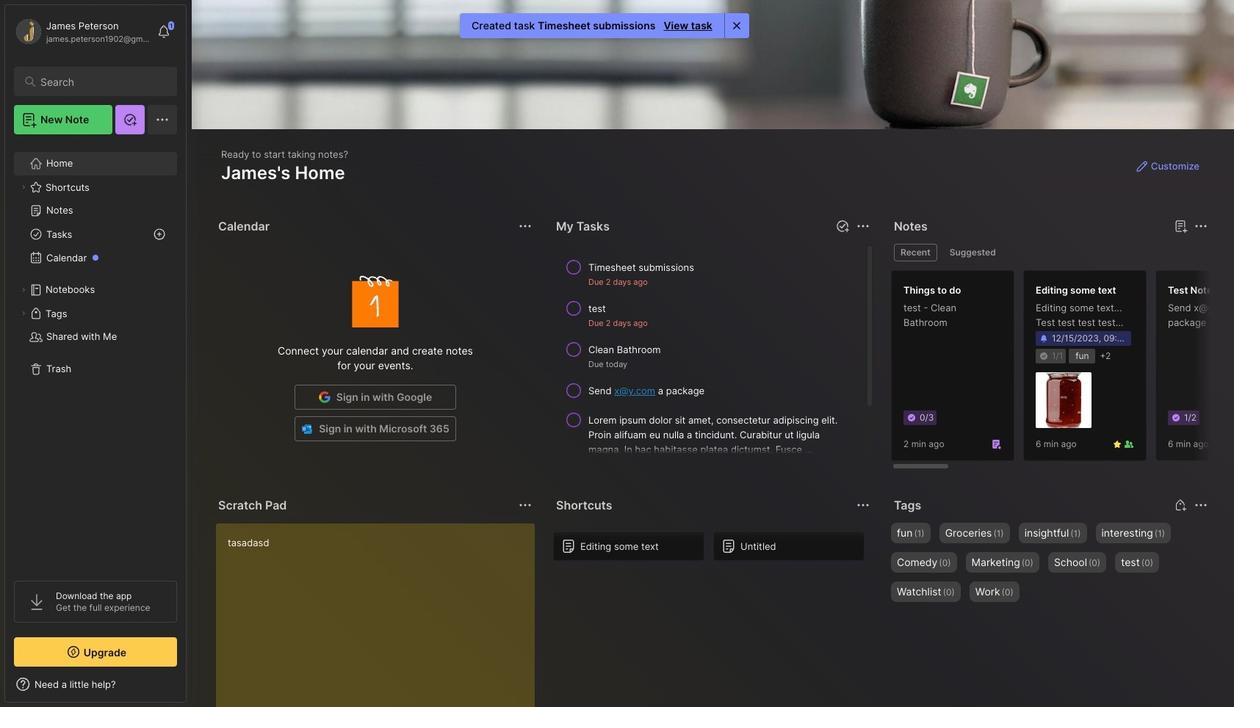 Task type: vqa. For each thing, say whether or not it's contained in the screenshot.
Expand Tags image
yes



Task type: locate. For each thing, give the bounding box(es) containing it.
1 horizontal spatial tab
[[943, 244, 1003, 262]]

Start writing… text field
[[228, 524, 534, 707]]

row group
[[553, 253, 873, 501], [891, 270, 1234, 470], [553, 532, 873, 570]]

tab
[[894, 244, 937, 262], [943, 244, 1003, 262]]

expand tags image
[[19, 309, 28, 318]]

tab list
[[894, 244, 1206, 262]]

1 more actions image from the left
[[516, 497, 534, 514]]

click to collapse image
[[185, 680, 197, 698]]

Search text field
[[40, 75, 164, 89]]

WHAT'S NEW field
[[5, 673, 186, 696]]

More actions field
[[515, 216, 536, 237], [853, 216, 873, 237], [515, 495, 536, 516], [853, 495, 873, 516], [1191, 495, 1211, 516]]

None search field
[[40, 73, 164, 90]]

alert
[[460, 13, 749, 38]]

1 horizontal spatial more actions image
[[854, 497, 872, 514]]

Account field
[[14, 17, 150, 46]]

tree
[[5, 143, 186, 568]]

more actions image
[[516, 497, 534, 514], [854, 497, 872, 514]]

expand notebooks image
[[19, 286, 28, 295]]

0 horizontal spatial tab
[[894, 244, 937, 262]]

main element
[[0, 0, 191, 707]]

1 tab from the left
[[894, 244, 937, 262]]

more actions image
[[516, 217, 534, 235], [854, 217, 872, 235], [1192, 497, 1210, 514]]

new task image
[[835, 219, 850, 234]]

0 horizontal spatial more actions image
[[516, 497, 534, 514]]

none search field inside main element
[[40, 73, 164, 90]]

2 more actions image from the left
[[854, 497, 872, 514]]

2 tab from the left
[[943, 244, 1003, 262]]



Task type: describe. For each thing, give the bounding box(es) containing it.
thumbnail image
[[1036, 373, 1092, 428]]

1 horizontal spatial more actions image
[[854, 217, 872, 235]]

0 horizontal spatial more actions image
[[516, 217, 534, 235]]

tree inside main element
[[5, 143, 186, 568]]

2 horizontal spatial more actions image
[[1192, 497, 1210, 514]]



